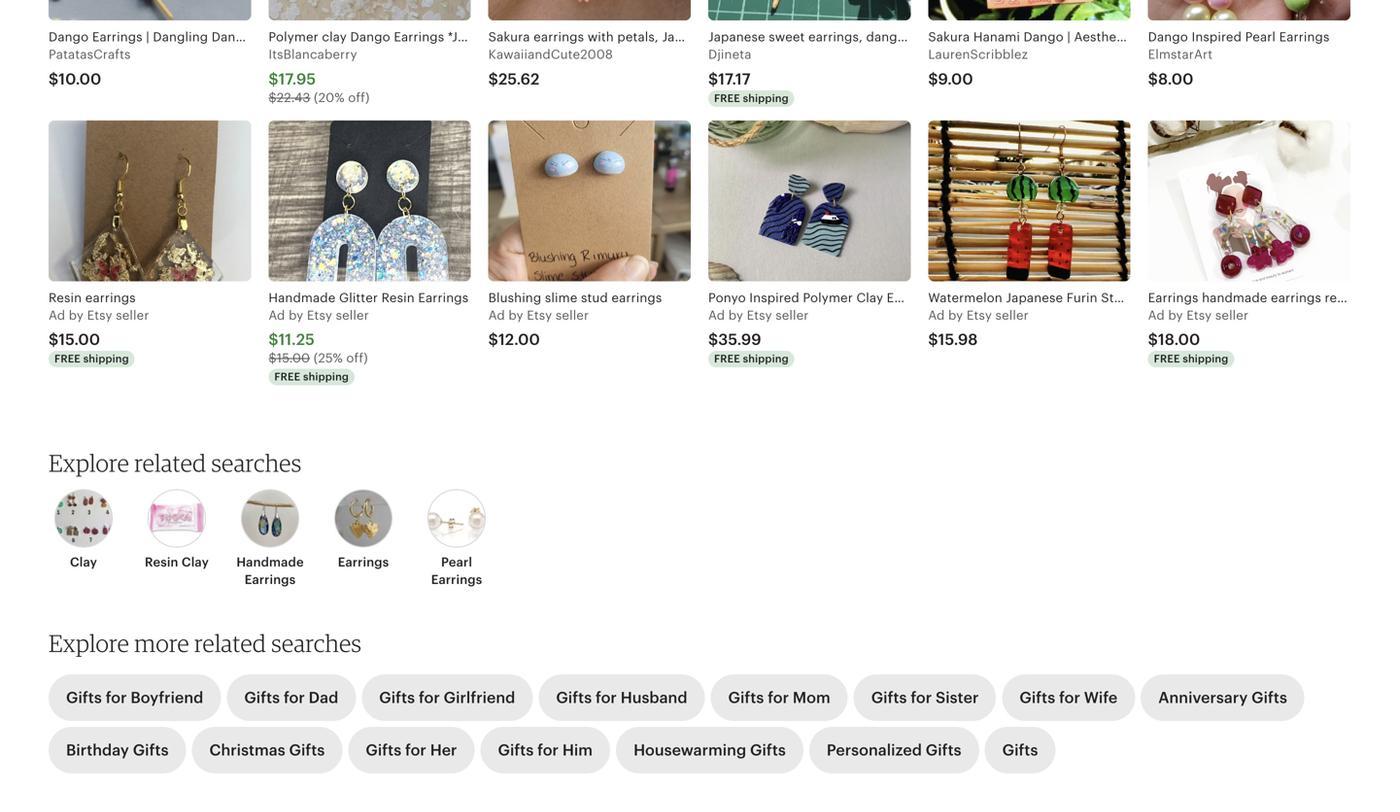 Task type: locate. For each thing, give the bounding box(es) containing it.
4 b from the left
[[729, 308, 737, 323]]

free inside resin earrings a d b y etsy seller $ 15.00 free shipping
[[54, 353, 81, 365]]

d inside blushing slime stud earrings a d b y etsy seller $ 12.00
[[497, 308, 505, 323]]

clay left resin clay at the bottom of page
[[70, 555, 97, 570]]

2 seller from the left
[[336, 308, 369, 323]]

gifts down the sister
[[926, 742, 962, 759]]

resin for resin earrings a d b y etsy seller $ 15.00 free shipping
[[49, 291, 82, 305]]

0 vertical spatial handmade
[[269, 291, 336, 305]]

for left her
[[405, 742, 427, 759]]

for left the sister
[[911, 689, 932, 707]]

glitter
[[339, 291, 378, 305]]

gifts for wife link
[[1003, 675, 1136, 721]]

housewarming
[[634, 742, 747, 759]]

seller
[[116, 308, 149, 323], [336, 308, 369, 323], [556, 308, 589, 323], [776, 308, 809, 323], [996, 308, 1029, 323], [1216, 308, 1249, 323]]

3 a from the left
[[489, 308, 497, 323]]

earrings inside earrings link
[[338, 555, 389, 570]]

slime
[[545, 291, 578, 305]]

for for her
[[405, 742, 427, 759]]

1 explore from the top
[[49, 449, 129, 477]]

blushing slime stud earrings a d b y etsy seller $ 12.00
[[489, 291, 662, 349]]

for left "mom"
[[768, 689, 789, 707]]

off) right (25%
[[346, 351, 368, 366]]

for left him at bottom
[[538, 742, 559, 759]]

explore inside region
[[49, 449, 129, 477]]

etsy inside earrings handmade earrings resin earring a d b y etsy seller $ 18.00 free shipping
[[1187, 308, 1213, 323]]

christmas gifts link
[[192, 727, 343, 774]]

0 vertical spatial off)
[[348, 90, 370, 105]]

1 d from the left
[[57, 308, 65, 323]]

a inside handmade glitter resin earrings a d b y etsy seller $ 11.25 $ 15.00 (25% off) free shipping
[[269, 308, 277, 323]]

dango inside "dango inspired pearl earrings elmstarart $ 8.00"
[[1149, 30, 1189, 44]]

explore up 'clay' link
[[49, 449, 129, 477]]

sister
[[936, 689, 979, 707]]

d
[[57, 308, 65, 323], [277, 308, 285, 323], [497, 308, 505, 323], [717, 308, 725, 323], [937, 308, 945, 323], [1157, 308, 1165, 323]]

gifts up gifts for her
[[379, 689, 415, 707]]

a inside earrings handmade earrings resin earring a d b y etsy seller $ 18.00 free shipping
[[1149, 308, 1158, 323]]

earrings inside earrings handmade earrings resin earring a d b y etsy seller $ 18.00 free shipping
[[1149, 291, 1199, 305]]

gifts for him
[[498, 742, 593, 759]]

dango down sakura hanami dango  | aesthetic acrylic epoxy pin "image"
[[1024, 30, 1064, 44]]

resin clay
[[145, 555, 209, 570]]

22.43
[[277, 90, 311, 105]]

dango earrings | dangling dango earrings polymer clay image
[[49, 0, 251, 20]]

2 y from the left
[[297, 308, 304, 323]]

anniversary gifts link
[[1141, 675, 1306, 721]]

earrings inside "dango inspired pearl earrings elmstarart $ 8.00"
[[1280, 30, 1330, 44]]

dango up patatascrafts
[[49, 30, 89, 44]]

resin
[[1326, 291, 1356, 305]]

2 earrings from the left
[[612, 291, 662, 305]]

0 vertical spatial searches
[[211, 449, 302, 477]]

gifts down gifts for mom link
[[750, 742, 786, 759]]

b
[[69, 308, 77, 323], [289, 308, 297, 323], [509, 308, 517, 323], [729, 308, 737, 323], [949, 308, 957, 323], [1169, 308, 1177, 323]]

1 | from the left
[[146, 30, 150, 44]]

gifts for wife
[[1020, 689, 1118, 707]]

d inside a d b y etsy seller $ 35.99 free shipping
[[717, 308, 725, 323]]

|
[[146, 30, 150, 44], [1068, 30, 1071, 44]]

1 a from the left
[[49, 308, 57, 323]]

explore for explore more related searches
[[49, 629, 129, 658]]

1 horizontal spatial earrings
[[612, 291, 662, 305]]

free inside djineta $ 17.17 free shipping
[[715, 92, 741, 104]]

polymer inside polymer clay dango earrings *japanese food* itsblancaberry $ 17.95 $ 22.43 (20% off)
[[269, 30, 319, 44]]

resin clay link
[[136, 489, 218, 571]]

birthday
[[66, 742, 129, 759]]

clay
[[322, 30, 347, 44]]

3 y from the left
[[517, 308, 524, 323]]

djineta
[[709, 47, 752, 62]]

5 seller from the left
[[996, 308, 1029, 323]]

d inside handmade glitter resin earrings a d b y etsy seller $ 11.25 $ 15.00 (25% off) free shipping
[[277, 308, 285, 323]]

wife
[[1085, 689, 1118, 707]]

blushing
[[489, 291, 542, 305]]

her
[[430, 742, 457, 759]]

2 horizontal spatial resin
[[382, 291, 415, 305]]

1 horizontal spatial resin
[[145, 555, 179, 570]]

clay left handmade earrings
[[182, 555, 209, 570]]

1 vertical spatial handmade
[[237, 555, 304, 570]]

y inside earrings handmade earrings resin earring a d b y etsy seller $ 18.00 free shipping
[[1177, 308, 1184, 323]]

1 vertical spatial off)
[[346, 351, 368, 366]]

handmade glitter resin earrings image
[[269, 120, 471, 281]]

5 a from the left
[[929, 308, 937, 323]]

off) right (20%
[[348, 90, 370, 105]]

gifts inside gifts for him link
[[498, 742, 534, 759]]

gifts for sister
[[872, 689, 979, 707]]

mom
[[793, 689, 831, 707]]

handmade inside handmade glitter resin earrings a d b y etsy seller $ 11.25 $ 15.00 (25% off) free shipping
[[269, 291, 336, 305]]

1 etsy from the left
[[87, 308, 112, 323]]

girlfriend
[[444, 689, 516, 707]]

gifts right anniversary at the bottom right of the page
[[1252, 689, 1288, 707]]

dango inside sakura hanami dango  | aesthetic acrylic epoxy pin laurenscribblez $ 9.00
[[1024, 30, 1064, 44]]

dango inside polymer clay dango earrings *japanese food* itsblancaberry $ 17.95 $ 22.43 (20% off)
[[350, 30, 391, 44]]

for for him
[[538, 742, 559, 759]]

earrings
[[92, 30, 143, 44], [255, 30, 306, 44], [394, 30, 444, 44], [1280, 30, 1330, 44], [418, 291, 469, 305], [1149, 291, 1199, 305], [338, 555, 389, 570], [245, 573, 296, 587], [431, 573, 482, 587]]

handmade for glitter
[[269, 291, 336, 305]]

gifts up the housewarming gifts link
[[729, 689, 764, 707]]

gifts for dad link
[[227, 675, 356, 721]]

1 y from the left
[[77, 308, 84, 323]]

15.00 inside resin earrings a d b y etsy seller $ 15.00 free shipping
[[59, 331, 100, 349]]

dango down polymer clay dango earrings *japanese food* image
[[350, 30, 391, 44]]

pearl
[[1246, 30, 1276, 44], [441, 555, 473, 570]]

earrings link
[[323, 489, 404, 571]]

resin
[[49, 291, 82, 305], [382, 291, 415, 305], [145, 555, 179, 570]]

5 b from the left
[[949, 308, 957, 323]]

a inside resin earrings a d b y etsy seller $ 15.00 free shipping
[[49, 308, 57, 323]]

sakura earrings with petals, japanese sakura flower special gift for japanese culture lovers, gift for birthday, hanami, cherry blossom image
[[489, 0, 691, 20]]

3 etsy from the left
[[527, 308, 552, 323]]

0 vertical spatial related
[[134, 449, 206, 477]]

2 etsy from the left
[[307, 308, 332, 323]]

4 y from the left
[[737, 308, 744, 323]]

d inside earrings handmade earrings resin earring a d b y etsy seller $ 18.00 free shipping
[[1157, 308, 1165, 323]]

gifts up gifts link
[[1020, 689, 1056, 707]]

clay down polymer clay dango earrings *japanese food* image
[[363, 30, 390, 44]]

off)
[[348, 90, 370, 105], [346, 351, 368, 366]]

gifts up "christmas gifts" link
[[244, 689, 280, 707]]

1 b from the left
[[69, 308, 77, 323]]

2 horizontal spatial clay
[[363, 30, 390, 44]]

6 seller from the left
[[1216, 308, 1249, 323]]

handmade up '11.25'
[[269, 291, 336, 305]]

for left dad
[[284, 689, 305, 707]]

2 explore from the top
[[49, 629, 129, 658]]

2 | from the left
[[1068, 30, 1071, 44]]

for left girlfriend
[[419, 689, 440, 707]]

earrings inside handmade glitter resin earrings a d b y etsy seller $ 11.25 $ 15.00 (25% off) free shipping
[[418, 291, 469, 305]]

a
[[49, 308, 57, 323], [269, 308, 277, 323], [489, 308, 497, 323], [709, 308, 717, 323], [929, 308, 937, 323], [1149, 308, 1158, 323]]

b inside a d b y etsy seller $ 35.99 free shipping
[[729, 308, 737, 323]]

1 vertical spatial pearl
[[441, 555, 473, 570]]

explore
[[49, 449, 129, 477], [49, 629, 129, 658]]

earrings
[[85, 291, 136, 305], [612, 291, 662, 305], [1272, 291, 1322, 305]]

gifts for mom
[[729, 689, 831, 707]]

gifts down gifts for dad
[[289, 742, 325, 759]]

etsy inside resin earrings a d b y etsy seller $ 15.00 free shipping
[[87, 308, 112, 323]]

free
[[715, 92, 741, 104], [54, 353, 81, 365], [715, 353, 741, 365], [1155, 353, 1181, 365], [274, 371, 301, 383]]

anniversary gifts
[[1159, 689, 1288, 707]]

stud
[[581, 291, 608, 305]]

kawaiiandcute2008
[[489, 47, 613, 62]]

earrings inside blushing slime stud earrings a d b y etsy seller $ 12.00
[[612, 291, 662, 305]]

y inside a d b y etsy seller $ 35.99 free shipping
[[737, 308, 744, 323]]

for left wife
[[1060, 689, 1081, 707]]

| down dango earrings | dangling dango earrings polymer clay image
[[146, 30, 150, 44]]

watermelon japanese furin style earrings| handmade accessory | japanese style | japan pierce | old japan | asian beauty | resin | image
[[929, 120, 1131, 281]]

gifts for boyfriend link
[[49, 675, 221, 721]]

free inside a d b y etsy seller $ 35.99 free shipping
[[715, 353, 741, 365]]

earrings inside the pearl earrings link
[[431, 573, 482, 587]]

shipping inside djineta $ 17.17 free shipping
[[743, 92, 789, 104]]

explore related searches region
[[37, 449, 1363, 624]]

6 d from the left
[[1157, 308, 1165, 323]]

0 horizontal spatial resin
[[49, 291, 82, 305]]

3 d from the left
[[497, 308, 505, 323]]

2 b from the left
[[289, 308, 297, 323]]

resin for resin clay
[[145, 555, 179, 570]]

handmade right resin clay at the bottom of page
[[237, 555, 304, 570]]

2 d from the left
[[277, 308, 285, 323]]

2 horizontal spatial earrings
[[1272, 291, 1322, 305]]

4 d from the left
[[717, 308, 725, 323]]

resin inside resin earrings a d b y etsy seller $ 15.00 free shipping
[[49, 291, 82, 305]]

christmas
[[210, 742, 285, 759]]

etsy inside a d b y etsy seller $ 15.98
[[967, 308, 993, 323]]

earring
[[1359, 291, 1400, 305]]

sakura
[[929, 30, 970, 44]]

searches up handmade earrings link
[[211, 449, 302, 477]]

1 vertical spatial 15.00
[[277, 351, 310, 366]]

$ inside resin earrings a d b y etsy seller $ 15.00 free shipping
[[49, 331, 59, 349]]

handmade
[[1203, 291, 1268, 305]]

gifts
[[66, 689, 102, 707], [244, 689, 280, 707], [379, 689, 415, 707], [556, 689, 592, 707], [729, 689, 764, 707], [872, 689, 908, 707], [1020, 689, 1056, 707], [1252, 689, 1288, 707], [133, 742, 169, 759], [289, 742, 325, 759], [366, 742, 402, 759], [498, 742, 534, 759], [750, 742, 786, 759], [926, 742, 962, 759], [1003, 742, 1039, 759]]

4 dango from the left
[[1024, 30, 1064, 44]]

gifts for boyfriend
[[66, 689, 203, 707]]

0 horizontal spatial pearl
[[441, 555, 473, 570]]

0 horizontal spatial |
[[146, 30, 150, 44]]

laurenscribblez
[[929, 47, 1029, 62]]

6 a from the left
[[1149, 308, 1158, 323]]

resin inside explore related searches region
[[145, 555, 179, 570]]

searches up dad
[[271, 629, 362, 658]]

4 seller from the left
[[776, 308, 809, 323]]

1 horizontal spatial pearl
[[1246, 30, 1276, 44]]

0 vertical spatial pearl
[[1246, 30, 1276, 44]]

gifts link
[[985, 727, 1056, 774]]

pearl inside "dango inspired pearl earrings elmstarart $ 8.00"
[[1246, 30, 1276, 44]]

gifts left him at bottom
[[498, 742, 534, 759]]

related up resin clay link
[[134, 449, 206, 477]]

clay
[[363, 30, 390, 44], [70, 555, 97, 570], [182, 555, 209, 570]]

etsy inside a d b y etsy seller $ 35.99 free shipping
[[747, 308, 773, 323]]

5 y from the left
[[957, 308, 964, 323]]

dango right dangling
[[212, 30, 252, 44]]

3 seller from the left
[[556, 308, 589, 323]]

4 etsy from the left
[[747, 308, 773, 323]]

3 dango from the left
[[350, 30, 391, 44]]

(25%
[[314, 351, 343, 366]]

explore up the gifts for boyfriend link
[[49, 629, 129, 658]]

gifts for girlfriend link
[[362, 675, 533, 721]]

pearl earrings link
[[416, 489, 498, 589]]

1 seller from the left
[[116, 308, 149, 323]]

resin earrings a d b y etsy seller $ 15.00 free shipping
[[49, 291, 149, 365]]

6 etsy from the left
[[1187, 308, 1213, 323]]

0 vertical spatial explore
[[49, 449, 129, 477]]

housewarming gifts link
[[616, 727, 804, 774]]

0 vertical spatial 15.00
[[59, 331, 100, 349]]

5 dango from the left
[[1149, 30, 1189, 44]]

christmas gifts
[[210, 742, 325, 759]]

y
[[77, 308, 84, 323], [297, 308, 304, 323], [517, 308, 524, 323], [737, 308, 744, 323], [957, 308, 964, 323], [1177, 308, 1184, 323]]

gifts right "birthday"
[[133, 742, 169, 759]]

polymer
[[269, 30, 319, 44], [309, 30, 359, 44]]

for left boyfriend
[[106, 689, 127, 707]]

4 a from the left
[[709, 308, 717, 323]]

1 vertical spatial explore
[[49, 629, 129, 658]]

gifts for husband
[[556, 689, 688, 707]]

shipping
[[743, 92, 789, 104], [83, 353, 129, 365], [743, 353, 789, 365], [1183, 353, 1229, 365], [303, 371, 349, 383]]

1 horizontal spatial |
[[1068, 30, 1071, 44]]

etsy inside blushing slime stud earrings a d b y etsy seller $ 12.00
[[527, 308, 552, 323]]

for for boyfriend
[[106, 689, 127, 707]]

5 d from the left
[[937, 308, 945, 323]]

| left aesthetic
[[1068, 30, 1071, 44]]

0 horizontal spatial 15.00
[[59, 331, 100, 349]]

d inside a d b y etsy seller $ 15.98
[[937, 308, 945, 323]]

gifts down gifts for wife link
[[1003, 742, 1039, 759]]

handmade
[[269, 291, 336, 305], [237, 555, 304, 570]]

1 horizontal spatial clay
[[182, 555, 209, 570]]

$ inside blushing slime stud earrings a d b y etsy seller $ 12.00
[[489, 331, 499, 349]]

earrings inside polymer clay dango earrings *japanese food* itsblancaberry $ 17.95 $ 22.43 (20% off)
[[394, 30, 444, 44]]

dango up elmstarart
[[1149, 30, 1189, 44]]

for for dad
[[284, 689, 305, 707]]

y inside handmade glitter resin earrings a d b y etsy seller $ 11.25 $ 15.00 (25% off) free shipping
[[297, 308, 304, 323]]

3 earrings from the left
[[1272, 291, 1322, 305]]

1 polymer from the left
[[269, 30, 319, 44]]

6 b from the left
[[1169, 308, 1177, 323]]

for left husband
[[596, 689, 617, 707]]

5 etsy from the left
[[967, 308, 993, 323]]

off) inside handmade glitter resin earrings a d b y etsy seller $ 11.25 $ 15.00 (25% off) free shipping
[[346, 351, 368, 366]]

0 horizontal spatial earrings
[[85, 291, 136, 305]]

gifts inside 'personalized gifts' link
[[926, 742, 962, 759]]

handmade earrings link
[[229, 489, 311, 589]]

a inside a d b y etsy seller $ 15.98
[[929, 308, 937, 323]]

2 dango from the left
[[212, 30, 252, 44]]

d inside resin earrings a d b y etsy seller $ 15.00 free shipping
[[57, 308, 65, 323]]

dango
[[49, 30, 89, 44], [212, 30, 252, 44], [350, 30, 391, 44], [1024, 30, 1064, 44], [1149, 30, 1189, 44]]

2 a from the left
[[269, 308, 277, 323]]

related right the more
[[194, 629, 267, 658]]

1 earrings from the left
[[85, 291, 136, 305]]

earrings inside handmade earrings
[[245, 573, 296, 587]]

3 b from the left
[[509, 308, 517, 323]]

gifts inside gifts for sister link
[[872, 689, 908, 707]]

y inside blushing slime stud earrings a d b y etsy seller $ 12.00
[[517, 308, 524, 323]]

explore for explore related searches
[[49, 449, 129, 477]]

patatascrafts
[[49, 47, 131, 62]]

gifts left her
[[366, 742, 402, 759]]

handmade inside explore related searches region
[[237, 555, 304, 570]]

1 horizontal spatial 15.00
[[277, 351, 310, 366]]

related
[[134, 449, 206, 477], [194, 629, 267, 658]]

gifts inside birthday gifts link
[[133, 742, 169, 759]]

2 polymer from the left
[[309, 30, 359, 44]]

searches
[[211, 449, 302, 477], [271, 629, 362, 658]]

a inside a d b y etsy seller $ 35.99 free shipping
[[709, 308, 717, 323]]

1 vertical spatial searches
[[271, 629, 362, 658]]

gifts up 'personalized gifts' link
[[872, 689, 908, 707]]

*japanese
[[448, 30, 509, 44]]

$ inside the dango earrings | dangling dango earrings polymer clay patatascrafts $ 10.00
[[49, 70, 59, 88]]

6 y from the left
[[1177, 308, 1184, 323]]

dango earrings | dangling dango earrings polymer clay patatascrafts $ 10.00
[[49, 30, 390, 88]]

$
[[49, 70, 59, 88], [269, 70, 279, 88], [489, 70, 499, 88], [709, 70, 719, 88], [929, 70, 939, 88], [1149, 70, 1159, 88], [269, 90, 277, 105], [49, 331, 59, 349], [269, 331, 279, 349], [489, 331, 499, 349], [709, 331, 719, 349], [929, 331, 939, 349], [1149, 331, 1159, 349], [269, 351, 277, 366]]



Task type: vqa. For each thing, say whether or not it's contained in the screenshot.
for related to Her
yes



Task type: describe. For each thing, give the bounding box(es) containing it.
for for mom
[[768, 689, 789, 707]]

sakura hanami dango  | aesthetic acrylic epoxy pin laurenscribblez $ 9.00
[[929, 30, 1242, 88]]

earrings handmade earrings resin earring a d b y etsy seller $ 18.00 free shipping
[[1149, 291, 1400, 365]]

dango inspired pearl earrings image
[[1149, 0, 1351, 20]]

birthday gifts
[[66, 742, 169, 759]]

birthday gifts link
[[49, 727, 186, 774]]

12.00
[[499, 331, 540, 349]]

handmade glitter resin earrings a d b y etsy seller $ 11.25 $ 15.00 (25% off) free shipping
[[269, 291, 469, 383]]

11.25
[[279, 331, 315, 349]]

15.00 inside handmade glitter resin earrings a d b y etsy seller $ 11.25 $ 15.00 (25% off) free shipping
[[277, 351, 310, 366]]

shipping inside earrings handmade earrings resin earring a d b y etsy seller $ 18.00 free shipping
[[1183, 353, 1229, 365]]

b inside a d b y etsy seller $ 15.98
[[949, 308, 957, 323]]

b inside handmade glitter resin earrings a d b y etsy seller $ 11.25 $ 15.00 (25% off) free shipping
[[289, 308, 297, 323]]

inspired
[[1192, 30, 1242, 44]]

$ inside a d b y etsy seller $ 15.98
[[929, 331, 939, 349]]

housewarming gifts
[[634, 742, 786, 759]]

$ inside djineta $ 17.17 free shipping
[[709, 70, 719, 88]]

polymer clay dango earrings *japanese food* itsblancaberry $ 17.95 $ 22.43 (20% off)
[[269, 30, 547, 105]]

shipping inside handmade glitter resin earrings a d b y etsy seller $ 11.25 $ 15.00 (25% off) free shipping
[[303, 371, 349, 383]]

gifts inside "christmas gifts" link
[[289, 742, 325, 759]]

ponyo inspired polymer clay earrings | cute nautical earrings | ghibli anime earrings image
[[709, 120, 911, 281]]

explore more related searches
[[49, 629, 362, 658]]

gifts up him at bottom
[[556, 689, 592, 707]]

personalized gifts link
[[810, 727, 980, 774]]

more
[[134, 629, 189, 658]]

gifts for her
[[366, 742, 457, 759]]

itsblancaberry
[[269, 47, 357, 62]]

for for wife
[[1060, 689, 1081, 707]]

personalized
[[827, 742, 922, 759]]

y inside resin earrings a d b y etsy seller $ 15.00 free shipping
[[77, 308, 84, 323]]

10.00
[[59, 70, 101, 88]]

15.98
[[939, 331, 978, 349]]

japanese sweet earrings, dango earrings, japanese earrings, handmade jewelry, clay earrings, women's earrings, girl's earrings,otaku earring image
[[709, 0, 911, 20]]

8.00
[[1159, 70, 1194, 88]]

a d b y etsy seller $ 35.99 free shipping
[[709, 308, 809, 365]]

$ inside kawaiiandcute2008 $ 25.62
[[489, 70, 499, 88]]

gifts for girlfriend
[[379, 689, 516, 707]]

anniversary
[[1159, 689, 1248, 707]]

y inside a d b y etsy seller $ 15.98
[[957, 308, 964, 323]]

$ inside "dango inspired pearl earrings elmstarart $ 8.00"
[[1149, 70, 1159, 88]]

dad
[[309, 689, 339, 707]]

gifts up "birthday"
[[66, 689, 102, 707]]

epoxy
[[1182, 30, 1220, 44]]

seller inside earrings handmade earrings resin earring a d b y etsy seller $ 18.00 free shipping
[[1216, 308, 1249, 323]]

handmade earrings
[[237, 555, 304, 587]]

personalized gifts
[[827, 742, 962, 759]]

17.17
[[719, 70, 751, 88]]

17.95
[[279, 70, 316, 88]]

$ inside earrings handmade earrings resin earring a d b y etsy seller $ 18.00 free shipping
[[1149, 331, 1159, 349]]

related inside region
[[134, 449, 206, 477]]

etsy inside handmade glitter resin earrings a d b y etsy seller $ 11.25 $ 15.00 (25% off) free shipping
[[307, 308, 332, 323]]

polymer clay dango earrings *japanese food* image
[[269, 0, 471, 20]]

gifts for him link
[[481, 727, 611, 774]]

b inside resin earrings a d b y etsy seller $ 15.00 free shipping
[[69, 308, 77, 323]]

free inside earrings handmade earrings resin earring a d b y etsy seller $ 18.00 free shipping
[[1155, 353, 1181, 365]]

djineta $ 17.17 free shipping
[[709, 47, 789, 104]]

gifts for dad
[[244, 689, 339, 707]]

hanami
[[974, 30, 1021, 44]]

1 vertical spatial related
[[194, 629, 267, 658]]

him
[[563, 742, 593, 759]]

shipping inside a d b y etsy seller $ 35.99 free shipping
[[743, 353, 789, 365]]

polymer inside the dango earrings | dangling dango earrings polymer clay patatascrafts $ 10.00
[[309, 30, 359, 44]]

aesthetic
[[1075, 30, 1133, 44]]

handmade for earrings
[[237, 555, 304, 570]]

seller inside a d b y etsy seller $ 35.99 free shipping
[[776, 308, 809, 323]]

seller inside resin earrings a d b y etsy seller $ 15.00 free shipping
[[116, 308, 149, 323]]

9.00
[[939, 70, 974, 88]]

$ inside a d b y etsy seller $ 35.99 free shipping
[[709, 331, 719, 349]]

gifts for sister link
[[854, 675, 997, 721]]

kawaiiandcute2008 $ 25.62
[[489, 47, 613, 88]]

| inside sakura hanami dango  | aesthetic acrylic epoxy pin laurenscribblez $ 9.00
[[1068, 30, 1071, 44]]

searches inside region
[[211, 449, 302, 477]]

gifts inside gifts for dad link
[[244, 689, 280, 707]]

gifts inside gifts for girlfriend link
[[379, 689, 415, 707]]

for for girlfriend
[[419, 689, 440, 707]]

pearl earrings
[[431, 555, 482, 587]]

off) inside polymer clay dango earrings *japanese food* itsblancaberry $ 17.95 $ 22.43 (20% off)
[[348, 90, 370, 105]]

blushing slime stud earrings image
[[489, 120, 691, 281]]

gifts inside 'gifts for her' link
[[366, 742, 402, 759]]

| inside the dango earrings | dangling dango earrings polymer clay patatascrafts $ 10.00
[[146, 30, 150, 44]]

resin inside handmade glitter resin earrings a d b y etsy seller $ 11.25 $ 15.00 (25% off) free shipping
[[382, 291, 415, 305]]

1 dango from the left
[[49, 30, 89, 44]]

pearl inside pearl earrings
[[441, 555, 473, 570]]

25.62
[[499, 70, 540, 88]]

dangling
[[153, 30, 208, 44]]

0 horizontal spatial clay
[[70, 555, 97, 570]]

clay inside the dango earrings | dangling dango earrings polymer clay patatascrafts $ 10.00
[[363, 30, 390, 44]]

seller inside blushing slime stud earrings a d b y etsy seller $ 12.00
[[556, 308, 589, 323]]

for for sister
[[911, 689, 932, 707]]

resin earrings image
[[49, 120, 251, 281]]

acrylic
[[1136, 30, 1179, 44]]

35.99
[[719, 331, 762, 349]]

husband
[[621, 689, 688, 707]]

$ inside sakura hanami dango  | aesthetic acrylic epoxy pin laurenscribblez $ 9.00
[[929, 70, 939, 88]]

earrings handmade earrings resin earrings image
[[1149, 120, 1351, 281]]

earrings inside earrings handmade earrings resin earring a d b y etsy seller $ 18.00 free shipping
[[1272, 291, 1322, 305]]

pin
[[1223, 30, 1242, 44]]

explore related searches
[[49, 449, 302, 477]]

boyfriend
[[131, 689, 203, 707]]

18.00
[[1159, 331, 1201, 349]]

dango inspired pearl earrings elmstarart $ 8.00
[[1149, 30, 1330, 88]]

earrings inside resin earrings a d b y etsy seller $ 15.00 free shipping
[[85, 291, 136, 305]]

gifts inside gifts for wife link
[[1020, 689, 1056, 707]]

elmstarart
[[1149, 47, 1213, 62]]

a d b y etsy seller $ 15.98
[[929, 308, 1029, 349]]

sakura hanami dango  | aesthetic acrylic epoxy pin image
[[929, 0, 1131, 20]]

b inside earrings handmade earrings resin earring a d b y etsy seller $ 18.00 free shipping
[[1169, 308, 1177, 323]]

seller inside a d b y etsy seller $ 15.98
[[996, 308, 1029, 323]]

gifts for mom link
[[711, 675, 848, 721]]

gifts inside gifts link
[[1003, 742, 1039, 759]]

(20%
[[314, 90, 345, 105]]

clay link
[[43, 489, 124, 571]]

gifts for husband link
[[539, 675, 705, 721]]

seller inside handmade glitter resin earrings a d b y etsy seller $ 11.25 $ 15.00 (25% off) free shipping
[[336, 308, 369, 323]]

gifts for her link
[[348, 727, 475, 774]]

b inside blushing slime stud earrings a d b y etsy seller $ 12.00
[[509, 308, 517, 323]]

free inside handmade glitter resin earrings a d b y etsy seller $ 11.25 $ 15.00 (25% off) free shipping
[[274, 371, 301, 383]]

shipping inside resin earrings a d b y etsy seller $ 15.00 free shipping
[[83, 353, 129, 365]]

gifts inside gifts for mom link
[[729, 689, 764, 707]]

gifts inside anniversary gifts link
[[1252, 689, 1288, 707]]

food*
[[513, 30, 547, 44]]

for for husband
[[596, 689, 617, 707]]

a inside blushing slime stud earrings a d b y etsy seller $ 12.00
[[489, 308, 497, 323]]

gifts inside the housewarming gifts link
[[750, 742, 786, 759]]



